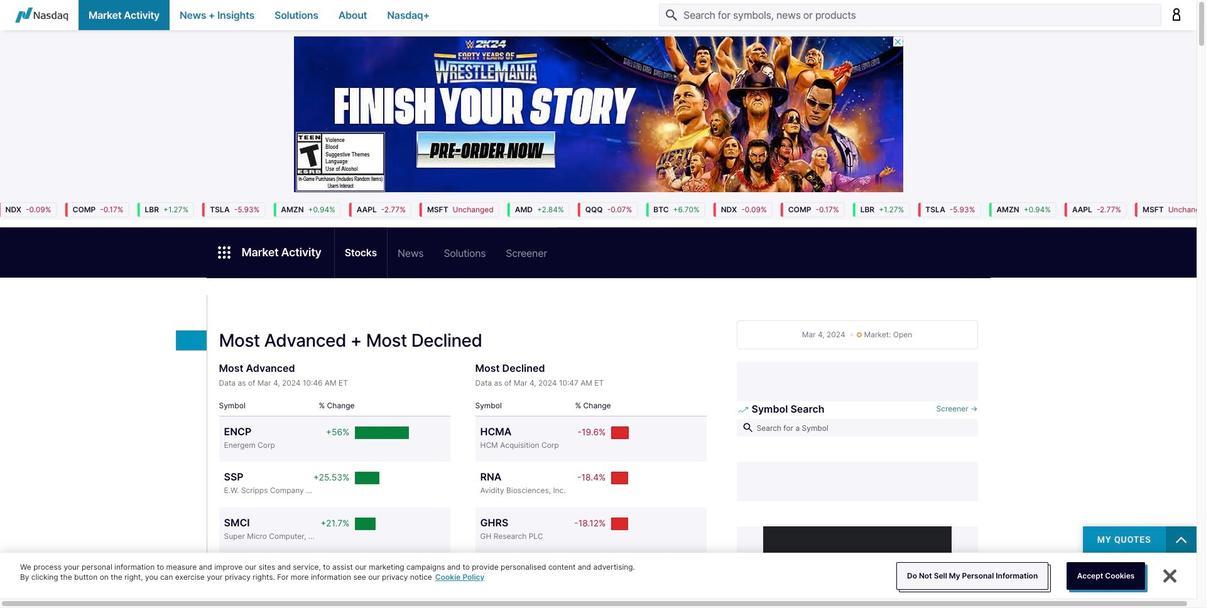Task type: locate. For each thing, give the bounding box(es) containing it.
advertisement element
[[294, 36, 903, 194], [763, 527, 952, 608]]

Search for a Symbol text field
[[737, 419, 978, 437]]

click to search image
[[742, 422, 754, 434]]

article
[[0, 192, 1207, 608]]

privacy alert dialog
[[20, 562, 1177, 590]]

None search field
[[737, 402, 978, 442]]



Task type: describe. For each thing, give the bounding box(es) containing it.
1 vertical spatial advertisement element
[[763, 527, 952, 608]]

Search Button - Click to open the Search Overlay Modal Box text field
[[659, 4, 1162, 26]]

homepage logo url - navigate back to the homepage image
[[15, 8, 68, 23]]

click to dismiss this message and remain on nasdaq.com image
[[1165, 568, 1178, 582]]

0 vertical spatial advertisement element
[[294, 36, 903, 194]]

primary navigation navigation
[[0, 0, 1197, 30]]

account login - click to log into your account image
[[1172, 8, 1182, 21]]



Task type: vqa. For each thing, say whether or not it's contained in the screenshot.
leftmost $723.25
no



